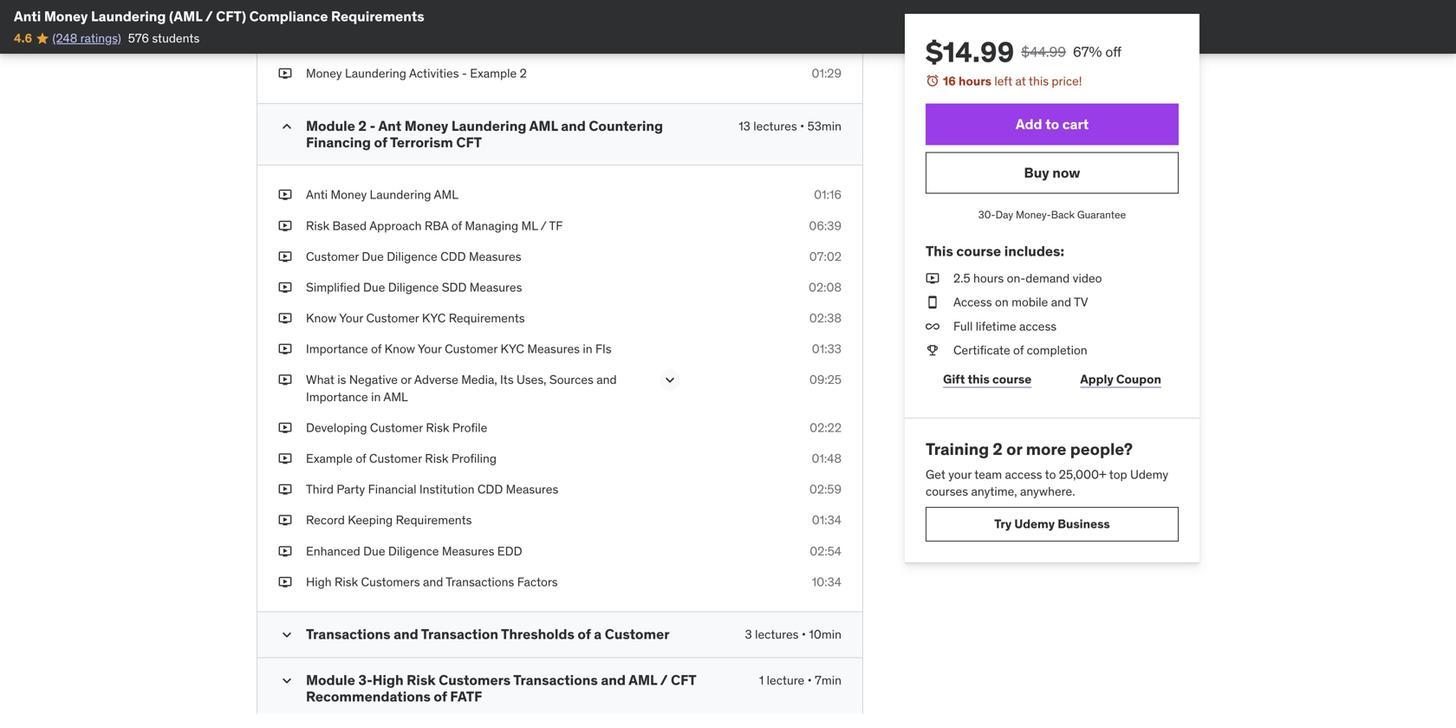 Task type: locate. For each thing, give the bounding box(es) containing it.
kyc up its
[[501, 341, 524, 357]]

and left tv
[[1051, 294, 1072, 310]]

01:16
[[814, 187, 842, 203]]

2 small image from the top
[[278, 626, 296, 644]]

2 horizontal spatial 2
[[993, 439, 1003, 459]]

kyc
[[422, 310, 446, 326], [501, 341, 524, 357]]

0 vertical spatial diligence
[[387, 249, 438, 264]]

course
[[956, 242, 1001, 260], [993, 371, 1032, 387]]

cft left 1
[[671, 671, 696, 689]]

thresholds
[[501, 625, 575, 643]]

your
[[339, 310, 363, 326], [418, 341, 442, 357]]

customer
[[306, 249, 359, 264], [366, 310, 419, 326], [445, 341, 498, 357], [370, 420, 423, 436], [369, 451, 422, 466], [605, 625, 670, 643]]

2 vertical spatial requirements
[[396, 512, 472, 528]]

0 vertical spatial anti
[[14, 7, 41, 25]]

1 horizontal spatial know
[[385, 341, 415, 357]]

1 horizontal spatial anti
[[306, 187, 328, 203]]

0 horizontal spatial cdd
[[440, 249, 466, 264]]

1 horizontal spatial high
[[372, 671, 404, 689]]

cdd up sdd
[[440, 249, 466, 264]]

high inside module 3-high risk customers transactions and aml / cft recommendations of fatf
[[372, 671, 404, 689]]

training
[[926, 439, 989, 459]]

know down simplified
[[306, 310, 337, 326]]

0 horizontal spatial or
[[401, 372, 412, 388]]

to
[[1046, 115, 1059, 133], [1045, 467, 1056, 482]]

module left ant
[[306, 117, 355, 135]]

course down certificate of completion
[[993, 371, 1032, 387]]

0 vertical spatial in
[[583, 341, 593, 357]]

1 vertical spatial to
[[1045, 467, 1056, 482]]

0 vertical spatial 2
[[520, 66, 527, 81]]

0 horizontal spatial anti
[[14, 7, 41, 25]]

0 vertical spatial hours
[[959, 73, 992, 89]]

risk left "based"
[[306, 218, 330, 233]]

now
[[1053, 164, 1080, 182]]

2 importance from the top
[[306, 389, 368, 405]]

and down fis
[[597, 372, 617, 388]]

aml inside module 2 - ant money laundering aml and countering financing of terrorism cft
[[529, 117, 558, 135]]

lectures for module 2 - ant money laundering aml and countering financing of terrorism cft
[[754, 118, 797, 134]]

know
[[306, 310, 337, 326], [385, 341, 415, 357]]

or left adverse
[[401, 372, 412, 388]]

this
[[1029, 73, 1049, 89], [968, 371, 990, 387]]

0 horizontal spatial example
[[306, 451, 353, 466]]

due down 'keeping'
[[363, 543, 385, 559]]

example
[[470, 66, 517, 81], [306, 451, 353, 466]]

• left 53min
[[800, 118, 805, 134]]

get
[[926, 467, 946, 482]]

money up "based"
[[331, 187, 367, 203]]

gift this course
[[943, 371, 1032, 387]]

of left terrorism
[[374, 133, 387, 151]]

2 up module 2 - ant money laundering aml and countering financing of terrorism cft
[[520, 66, 527, 81]]

0 vertical spatial high
[[306, 574, 332, 590]]

0 vertical spatial to
[[1046, 115, 1059, 133]]

importance inside what is negative or adverse media, its uses, sources and importance in aml
[[306, 389, 368, 405]]

1 vertical spatial your
[[418, 341, 442, 357]]

1 vertical spatial importance
[[306, 389, 368, 405]]

lectures right the 3
[[755, 627, 799, 642]]

0 horizontal spatial 2
[[358, 117, 367, 135]]

1 vertical spatial cdd
[[477, 482, 503, 497]]

show lecture description image
[[661, 372, 679, 389]]

30-
[[978, 208, 996, 222]]

1 vertical spatial /
[[541, 218, 547, 233]]

risk left fatf
[[407, 671, 436, 689]]

/
[[205, 7, 213, 25], [541, 218, 547, 233], [660, 671, 668, 689]]

certificate of completion
[[954, 342, 1088, 358]]

0 vertical spatial cdd
[[440, 249, 466, 264]]

0 vertical spatial customers
[[361, 574, 420, 590]]

1 horizontal spatial /
[[541, 218, 547, 233]]

profiling
[[451, 451, 497, 466]]

1 vertical spatial -
[[370, 117, 376, 135]]

in left fis
[[583, 341, 593, 357]]

1 vertical spatial anti
[[306, 187, 328, 203]]

due
[[362, 249, 384, 264], [363, 280, 385, 295], [363, 543, 385, 559]]

measures left edd
[[442, 543, 494, 559]]

sdd
[[442, 280, 467, 295]]

module 2 - ant money laundering aml and countering financing of terrorism cft
[[306, 117, 663, 151]]

cft right terrorism
[[456, 133, 482, 151]]

transactions up 3-
[[306, 625, 391, 643]]

high down "enhanced"
[[306, 574, 332, 590]]

transactions down thresholds
[[513, 671, 598, 689]]

2 left ant
[[358, 117, 367, 135]]

transactions down edd
[[446, 574, 514, 590]]

high left fatf
[[372, 671, 404, 689]]

due right simplified
[[363, 280, 385, 295]]

1 horizontal spatial example
[[470, 66, 517, 81]]

your down simplified
[[339, 310, 363, 326]]

to up anywhere.
[[1045, 467, 1056, 482]]

diligence up 'simplified due diligence sdd measures' on the top left of page
[[387, 249, 438, 264]]

- left ant
[[370, 117, 376, 135]]

of inside module 2 - ant money laundering aml and countering financing of terrorism cft
[[374, 133, 387, 151]]

udemy right try
[[1015, 516, 1055, 532]]

1 vertical spatial kyc
[[501, 341, 524, 357]]

cdd
[[440, 249, 466, 264], [477, 482, 503, 497]]

approach
[[369, 218, 422, 233]]

requirements up importance of know your customer kyc measures in fis
[[449, 310, 525, 326]]

0 vertical spatial udemy
[[1130, 467, 1169, 482]]

laundering
[[91, 7, 166, 25], [345, 66, 406, 81], [452, 117, 527, 135], [370, 187, 431, 203]]

measures
[[469, 249, 521, 264], [470, 280, 522, 295], [527, 341, 580, 357], [506, 482, 558, 497], [442, 543, 494, 559]]

cdd down "profiling"
[[477, 482, 503, 497]]

module inside module 2 - ant money laundering aml and countering financing of terrorism cft
[[306, 117, 355, 135]]

0 vertical spatial transactions
[[446, 574, 514, 590]]

1 horizontal spatial customers
[[439, 671, 511, 689]]

small image left financing
[[278, 118, 296, 135]]

access on mobile and tv
[[954, 294, 1088, 310]]

13 lectures • 53min
[[739, 118, 842, 134]]

2 horizontal spatial /
[[660, 671, 668, 689]]

module left 3-
[[306, 671, 355, 689]]

0 vertical spatial or
[[401, 372, 412, 388]]

2 up team
[[993, 439, 1003, 459]]

1 horizontal spatial cft
[[671, 671, 696, 689]]

in down negative
[[371, 389, 381, 405]]

2 vertical spatial due
[[363, 543, 385, 559]]

your
[[949, 467, 972, 482]]

2 vertical spatial diligence
[[388, 543, 439, 559]]

this right at at the top right of the page
[[1029, 73, 1049, 89]]

2 inside module 2 - ant money laundering aml and countering financing of terrorism cft
[[358, 117, 367, 135]]

lectures right 13
[[754, 118, 797, 134]]

due for customer
[[362, 249, 384, 264]]

udemy right top
[[1130, 467, 1169, 482]]

laundering up ant
[[345, 66, 406, 81]]

10min
[[809, 627, 842, 642]]

kyc down 'simplified due diligence sdd measures' on the top left of page
[[422, 310, 446, 326]]

2 vertical spatial 2
[[993, 439, 1003, 459]]

developing
[[306, 420, 367, 436]]

diligence
[[387, 249, 438, 264], [388, 280, 439, 295], [388, 543, 439, 559]]

0 vertical spatial -
[[462, 66, 467, 81]]

video
[[1073, 271, 1102, 286]]

• for countering
[[800, 118, 805, 134]]

to left cart in the right top of the page
[[1046, 115, 1059, 133]]

1 horizontal spatial udemy
[[1130, 467, 1169, 482]]

0 vertical spatial small image
[[278, 118, 296, 135]]

1 vertical spatial high
[[372, 671, 404, 689]]

money right ant
[[405, 117, 448, 135]]

1 vertical spatial in
[[371, 389, 381, 405]]

lectures for transactions and transaction thresholds of a customer
[[755, 627, 799, 642]]

1 vertical spatial due
[[363, 280, 385, 295]]

2 module from the top
[[306, 671, 355, 689]]

0 vertical spatial cft
[[456, 133, 482, 151]]

udemy
[[1130, 467, 1169, 482], [1015, 516, 1055, 532]]

0 vertical spatial this
[[1029, 73, 1049, 89]]

laundering down activities
[[452, 117, 527, 135]]

access down mobile
[[1019, 318, 1057, 334]]

1 horizontal spatial 2
[[520, 66, 527, 81]]

due for enhanced
[[363, 543, 385, 559]]

negative
[[349, 372, 398, 388]]

xsmall image
[[278, 187, 292, 204], [278, 279, 292, 296], [926, 294, 940, 311], [278, 310, 292, 327], [278, 341, 292, 358], [278, 419, 292, 436], [278, 543, 292, 560]]

customers down the enhanced due diligence measures edd
[[361, 574, 420, 590]]

laundering up approach
[[370, 187, 431, 203]]

- right activities
[[462, 66, 467, 81]]

of left fatf
[[434, 688, 447, 706]]

customer down 'simplified due diligence sdd measures' on the top left of page
[[366, 310, 419, 326]]

laundering inside module 2 - ant money laundering aml and countering financing of terrorism cft
[[452, 117, 527, 135]]

0 vertical spatial know
[[306, 310, 337, 326]]

access up anywhere.
[[1005, 467, 1042, 482]]

anywhere.
[[1020, 484, 1075, 499]]

third
[[306, 482, 334, 497]]

0 horizontal spatial your
[[339, 310, 363, 326]]

activities
[[409, 66, 459, 81]]

buy now
[[1024, 164, 1080, 182]]

anti up 4.6
[[14, 7, 41, 25]]

576
[[128, 30, 149, 46]]

06:39
[[809, 218, 842, 233]]

0 vertical spatial example
[[470, 66, 517, 81]]

1 vertical spatial hours
[[973, 271, 1004, 286]]

know down the know your customer kyc requirements
[[385, 341, 415, 357]]

small image for transactions
[[278, 626, 296, 644]]

back
[[1051, 208, 1075, 222]]

1 importance from the top
[[306, 341, 368, 357]]

importance
[[306, 341, 368, 357], [306, 389, 368, 405]]

importance down is on the bottom left
[[306, 389, 368, 405]]

0 horizontal spatial udemy
[[1015, 516, 1055, 532]]

1 horizontal spatial in
[[583, 341, 593, 357]]

requirements down third party financial institution cdd measures
[[396, 512, 472, 528]]

0 horizontal spatial kyc
[[422, 310, 446, 326]]

and down the "a"
[[601, 671, 626, 689]]

money-
[[1016, 208, 1051, 222]]

1 vertical spatial or
[[1006, 439, 1022, 459]]

0 horizontal spatial customers
[[361, 574, 420, 590]]

- inside module 2 - ant money laundering aml and countering financing of terrorism cft
[[370, 117, 376, 135]]

1 vertical spatial course
[[993, 371, 1032, 387]]

1 vertical spatial know
[[385, 341, 415, 357]]

its
[[500, 372, 514, 388]]

or
[[401, 372, 412, 388], [1006, 439, 1022, 459]]

1 small image from the top
[[278, 118, 296, 135]]

customers down transactions and transaction thresholds of a customer
[[439, 671, 511, 689]]

or inside training 2 or more people? get your team access to 25,000+ top udemy courses anytime, anywhere.
[[1006, 439, 1022, 459]]

xsmall image
[[278, 65, 292, 82], [278, 217, 292, 234], [278, 248, 292, 265], [926, 270, 940, 287], [926, 318, 940, 335], [926, 342, 940, 359], [278, 372, 292, 389], [278, 450, 292, 467], [278, 481, 292, 498], [278, 512, 292, 529], [278, 574, 292, 591]]

01:29
[[812, 66, 842, 81]]

module
[[306, 117, 355, 135], [306, 671, 355, 689]]

1 vertical spatial example
[[306, 451, 353, 466]]

3 lectures • 10min
[[745, 627, 842, 642]]

course inside "gift this course" link
[[993, 371, 1032, 387]]

example down developing
[[306, 451, 353, 466]]

1 vertical spatial diligence
[[388, 280, 439, 295]]

measures down managing
[[469, 249, 521, 264]]

2 inside training 2 or more people? get your team access to 25,000+ top udemy courses anytime, anywhere.
[[993, 439, 1003, 459]]

apply coupon button
[[1063, 362, 1179, 397]]

aml
[[529, 117, 558, 135], [434, 187, 459, 203], [383, 389, 408, 405], [629, 671, 657, 689]]

is
[[337, 372, 346, 388]]

0 horizontal spatial /
[[205, 7, 213, 25]]

0 vertical spatial your
[[339, 310, 363, 326]]

top
[[1109, 467, 1127, 482]]

diligence down customer due diligence cdd measures
[[388, 280, 439, 295]]

or left more
[[1006, 439, 1022, 459]]

1 vertical spatial customers
[[439, 671, 511, 689]]

0 horizontal spatial -
[[370, 117, 376, 135]]

small image
[[278, 118, 296, 135], [278, 626, 296, 644]]

diligence up high risk customers and transactions factors
[[388, 543, 439, 559]]

course up 2.5 at the top
[[956, 242, 1001, 260]]

importance up is on the bottom left
[[306, 341, 368, 357]]

based
[[332, 218, 367, 233]]

0 vertical spatial lectures
[[754, 118, 797, 134]]

02:38
[[809, 310, 842, 326]]

xsmall image for simplified due diligence sdd measures
[[278, 279, 292, 296]]

1 horizontal spatial or
[[1006, 439, 1022, 459]]

and left countering
[[561, 117, 586, 135]]

1 vertical spatial udemy
[[1015, 516, 1055, 532]]

risk based approach rba of managing ml / tf
[[306, 218, 563, 233]]

fatf
[[450, 688, 482, 706]]

0 horizontal spatial in
[[371, 389, 381, 405]]

courses
[[926, 484, 968, 499]]

or inside what is negative or adverse media, its uses, sources and importance in aml
[[401, 372, 412, 388]]

terrorism
[[390, 133, 453, 151]]

0 horizontal spatial cft
[[456, 133, 482, 151]]

1 vertical spatial this
[[968, 371, 990, 387]]

gift
[[943, 371, 965, 387]]

2 vertical spatial transactions
[[513, 671, 598, 689]]

0 vertical spatial importance
[[306, 341, 368, 357]]

2 vertical spatial /
[[660, 671, 668, 689]]

1 vertical spatial 2
[[358, 117, 367, 135]]

1 vertical spatial lectures
[[755, 627, 799, 642]]

1 module from the top
[[306, 117, 355, 135]]

of
[[374, 133, 387, 151], [451, 218, 462, 233], [371, 341, 382, 357], [1013, 342, 1024, 358], [356, 451, 366, 466], [578, 625, 591, 643], [434, 688, 447, 706]]

1 vertical spatial module
[[306, 671, 355, 689]]

1 vertical spatial small image
[[278, 626, 296, 644]]

hours for 16
[[959, 73, 992, 89]]

1 vertical spatial cft
[[671, 671, 696, 689]]

aml inside module 3-high risk customers transactions and aml / cft recommendations of fatf
[[629, 671, 657, 689]]

0 vertical spatial access
[[1019, 318, 1057, 334]]

in inside what is negative or adverse media, its uses, sources and importance in aml
[[371, 389, 381, 405]]

0 horizontal spatial this
[[968, 371, 990, 387]]

1 horizontal spatial kyc
[[501, 341, 524, 357]]

small image up small icon on the bottom left of the page
[[278, 626, 296, 644]]

customer up media,
[[445, 341, 498, 357]]

• left '10min'
[[802, 627, 806, 642]]

enhanced
[[306, 543, 360, 559]]

your up adverse
[[418, 341, 442, 357]]

hours right 16
[[959, 73, 992, 89]]

3
[[745, 627, 752, 642]]

requirements up money laundering activities - example 2
[[331, 7, 424, 25]]

hours right 2.5 at the top
[[973, 271, 1004, 286]]

try udemy business
[[994, 516, 1110, 532]]

to inside training 2 or more people? get your team access to 25,000+ top udemy courses anytime, anywhere.
[[1045, 467, 1056, 482]]

profile
[[452, 420, 487, 436]]

1 vertical spatial access
[[1005, 467, 1042, 482]]

0 vertical spatial module
[[306, 117, 355, 135]]

0 vertical spatial •
[[800, 118, 805, 134]]

risk
[[306, 218, 330, 233], [426, 420, 449, 436], [425, 451, 449, 466], [335, 574, 358, 590], [407, 671, 436, 689]]

this right gift
[[968, 371, 990, 387]]

1 horizontal spatial -
[[462, 66, 467, 81]]

transactions
[[446, 574, 514, 590], [306, 625, 391, 643], [513, 671, 598, 689]]

0 vertical spatial due
[[362, 249, 384, 264]]

module inside module 3-high risk customers transactions and aml / cft recommendations of fatf
[[306, 671, 355, 689]]

on
[[995, 294, 1009, 310]]

money up (248
[[44, 7, 88, 25]]

due down approach
[[362, 249, 384, 264]]

anti down financing
[[306, 187, 328, 203]]

mobile
[[1012, 294, 1048, 310]]

2 vertical spatial •
[[808, 673, 812, 688]]

• left 7min
[[808, 673, 812, 688]]

example right activities
[[470, 66, 517, 81]]

1 horizontal spatial cdd
[[477, 482, 503, 497]]

1 horizontal spatial this
[[1029, 73, 1049, 89]]

requirements
[[331, 7, 424, 25], [449, 310, 525, 326], [396, 512, 472, 528]]

simplified
[[306, 280, 360, 295]]



Task type: describe. For each thing, give the bounding box(es) containing it.
ml
[[521, 218, 538, 233]]

/ inside module 3-high risk customers transactions and aml / cft recommendations of fatf
[[660, 671, 668, 689]]

measures up sources
[[527, 341, 580, 357]]

of inside module 3-high risk customers transactions and aml / cft recommendations of fatf
[[434, 688, 447, 706]]

to inside button
[[1046, 115, 1059, 133]]

of right rba
[[451, 218, 462, 233]]

money inside module 2 - ant money laundering aml and countering financing of terrorism cft
[[405, 117, 448, 135]]

training 2 or more people? get your team access to 25,000+ top udemy courses anytime, anywhere.
[[926, 439, 1169, 499]]

adverse
[[414, 372, 458, 388]]

factors
[[517, 574, 558, 590]]

anti for anti money laundering (aml / cft) compliance requirements
[[14, 7, 41, 25]]

(248
[[52, 30, 77, 46]]

transactions and transaction thresholds of a customer
[[306, 625, 670, 643]]

this course includes:
[[926, 242, 1064, 260]]

certificate
[[954, 342, 1010, 358]]

gift this course link
[[926, 362, 1049, 397]]

diligence for cdd
[[387, 249, 438, 264]]

party
[[337, 482, 365, 497]]

enhanced due diligence measures edd
[[306, 543, 522, 559]]

02:59
[[810, 482, 842, 497]]

people?
[[1070, 439, 1133, 459]]

30-day money-back guarantee
[[978, 208, 1126, 222]]

simplified due diligence sdd measures
[[306, 280, 522, 295]]

0 vertical spatial kyc
[[422, 310, 446, 326]]

apply
[[1080, 371, 1114, 387]]

ant
[[378, 117, 402, 135]]

module 3-high risk customers transactions and aml / cft recommendations of fatf
[[306, 671, 696, 706]]

coupon
[[1116, 371, 1161, 387]]

access inside training 2 or more people? get your team access to 25,000+ top udemy courses anytime, anywhere.
[[1005, 467, 1042, 482]]

16 hours left at this price!
[[943, 73, 1082, 89]]

customer down developing customer risk profile in the bottom of the page
[[369, 451, 422, 466]]

10:34
[[812, 574, 842, 590]]

67%
[[1073, 43, 1102, 61]]

money down compliance
[[306, 66, 342, 81]]

of up party on the left of page
[[356, 451, 366, 466]]

customer up the example of customer risk profiling on the bottom left of page
[[370, 420, 423, 436]]

example of customer risk profiling
[[306, 451, 497, 466]]

day
[[996, 208, 1013, 222]]

2.5 hours on-demand video
[[954, 271, 1102, 286]]

customer right the "a"
[[605, 625, 670, 643]]

udemy inside training 2 or more people? get your team access to 25,000+ top udemy courses anytime, anywhere.
[[1130, 467, 1169, 482]]

guarantee
[[1077, 208, 1126, 222]]

01:33
[[812, 341, 842, 357]]

module for module 2 - ant money laundering aml and countering financing of terrorism cft
[[306, 117, 355, 135]]

16
[[943, 73, 956, 89]]

hours for 2.5
[[973, 271, 1004, 286]]

and down the enhanced due diligence measures edd
[[423, 574, 443, 590]]

risk up third party financial institution cdd measures
[[425, 451, 449, 466]]

2 for training
[[993, 439, 1003, 459]]

02:54
[[810, 543, 842, 559]]

uses,
[[517, 372, 547, 388]]

anti money laundering (aml / cft) compliance requirements
[[14, 7, 424, 25]]

13
[[739, 118, 751, 134]]

0 horizontal spatial know
[[306, 310, 337, 326]]

add to cart button
[[926, 104, 1179, 145]]

customer up simplified
[[306, 249, 359, 264]]

3-
[[358, 671, 372, 689]]

third party financial institution cdd measures
[[306, 482, 558, 497]]

cft)
[[216, 7, 246, 25]]

xsmall image for enhanced due diligence measures edd
[[278, 543, 292, 560]]

tv
[[1074, 294, 1088, 310]]

anytime,
[[971, 484, 1017, 499]]

cft inside module 2 - ant money laundering aml and countering financing of terrorism cft
[[456, 133, 482, 151]]

team
[[975, 467, 1002, 482]]

and left the transaction
[[394, 625, 418, 643]]

recommendations
[[306, 688, 431, 706]]

xsmall image for importance of know your customer kyc measures in fis
[[278, 341, 292, 358]]

at
[[1015, 73, 1026, 89]]

01:34
[[812, 512, 842, 528]]

alarm image
[[926, 74, 940, 88]]

02:08
[[809, 280, 842, 295]]

aml inside what is negative or adverse media, its uses, sources and importance in aml
[[383, 389, 408, 405]]

risk down "enhanced"
[[335, 574, 358, 590]]

risk left profile
[[426, 420, 449, 436]]

apply coupon
[[1080, 371, 1161, 387]]

small image for module
[[278, 118, 296, 135]]

edd
[[497, 543, 522, 559]]

$44.99
[[1021, 43, 1066, 61]]

due for simplified
[[363, 280, 385, 295]]

risk inside module 3-high risk customers transactions and aml / cft recommendations of fatf
[[407, 671, 436, 689]]

and inside module 3-high risk customers transactions and aml / cft recommendations of fatf
[[601, 671, 626, 689]]

rba
[[425, 218, 449, 233]]

left
[[995, 73, 1013, 89]]

customer due diligence cdd measures
[[306, 249, 521, 264]]

customers inside module 3-high risk customers transactions and aml / cft recommendations of fatf
[[439, 671, 511, 689]]

4.6
[[14, 30, 32, 46]]

measures right sdd
[[470, 280, 522, 295]]

1 horizontal spatial your
[[418, 341, 442, 357]]

1
[[759, 673, 764, 688]]

full
[[954, 318, 973, 334]]

sources
[[549, 372, 594, 388]]

0 vertical spatial /
[[205, 7, 213, 25]]

09:25
[[810, 372, 842, 388]]

0 vertical spatial course
[[956, 242, 1001, 260]]

2 for module
[[358, 117, 367, 135]]

off
[[1106, 43, 1122, 61]]

cft inside module 3-high risk customers transactions and aml / cft recommendations of fatf
[[671, 671, 696, 689]]

01:48
[[812, 451, 842, 466]]

0 horizontal spatial high
[[306, 574, 332, 590]]

and inside what is negative or adverse media, its uses, sources and importance in aml
[[597, 372, 617, 388]]

diligence for measures
[[388, 543, 439, 559]]

of left the "a"
[[578, 625, 591, 643]]

xsmall image for know your customer kyc requirements
[[278, 310, 292, 327]]

anti for anti money laundering aml
[[306, 187, 328, 203]]

576 students
[[128, 30, 200, 46]]

diligence for sdd
[[388, 280, 439, 295]]

1 vertical spatial requirements
[[449, 310, 525, 326]]

of up negative
[[371, 341, 382, 357]]

53min
[[808, 118, 842, 134]]

and inside module 2 - ant money laundering aml and countering financing of terrorism cft
[[561, 117, 586, 135]]

this
[[926, 242, 953, 260]]

small image
[[278, 672, 296, 690]]

what
[[306, 372, 335, 388]]

compliance
[[249, 7, 328, 25]]

laundering up 576
[[91, 7, 166, 25]]

transactions inside module 3-high risk customers transactions and aml / cft recommendations of fatf
[[513, 671, 598, 689]]

1 vertical spatial transactions
[[306, 625, 391, 643]]

of down full lifetime access in the right of the page
[[1013, 342, 1024, 358]]

measures up edd
[[506, 482, 558, 497]]

managing
[[465, 218, 519, 233]]

• for /
[[808, 673, 812, 688]]

xsmall image for anti money laundering aml
[[278, 187, 292, 204]]

02:22
[[810, 420, 842, 436]]

0 vertical spatial requirements
[[331, 7, 424, 25]]

module for module 3-high risk customers transactions and aml / cft recommendations of fatf
[[306, 671, 355, 689]]

ratings)
[[80, 30, 121, 46]]

1 vertical spatial •
[[802, 627, 806, 642]]

25,000+
[[1059, 467, 1107, 482]]

students
[[152, 30, 200, 46]]

lecture
[[767, 673, 805, 688]]

try udemy business link
[[926, 507, 1179, 542]]

(248 ratings)
[[52, 30, 121, 46]]

anti money laundering aml
[[306, 187, 459, 203]]

demand
[[1026, 271, 1070, 286]]

buy
[[1024, 164, 1049, 182]]

fis
[[595, 341, 612, 357]]

lifetime
[[976, 318, 1017, 334]]

financial
[[368, 482, 417, 497]]

transaction
[[421, 625, 498, 643]]

on-
[[1007, 271, 1026, 286]]

xsmall image for developing customer risk profile
[[278, 419, 292, 436]]

money laundering activities - example 2
[[306, 66, 527, 81]]

know your customer kyc requirements
[[306, 310, 525, 326]]



Task type: vqa. For each thing, say whether or not it's contained in the screenshot.
to within button
yes



